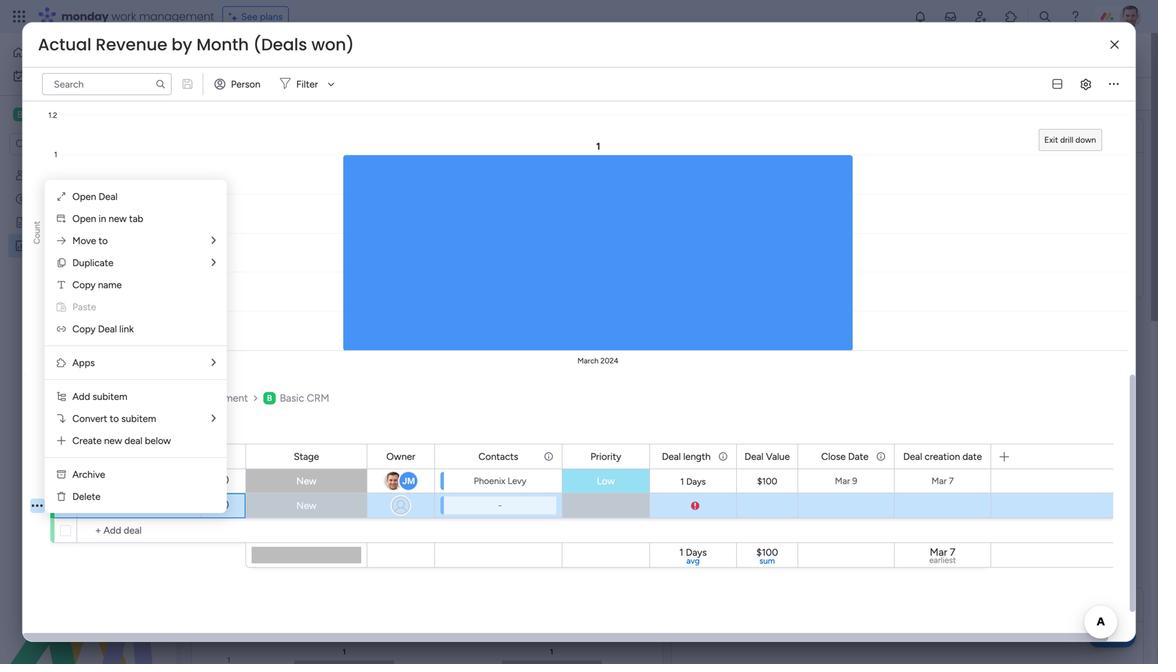 Task type: vqa. For each thing, say whether or not it's contained in the screenshot.


Task type: describe. For each thing, give the bounding box(es) containing it.
add widget button
[[199, 83, 280, 105]]

work for my
[[47, 70, 68, 82]]

$100 for $100
[[758, 476, 778, 487]]

workspace image
[[13, 107, 27, 122]]

convert to subitem image
[[56, 413, 67, 424]]

help
[[1100, 629, 1125, 643]]

my work option
[[8, 65, 168, 87]]

Owner field
[[383, 449, 419, 464]]

closed
[[77, 421, 121, 439]]

left
[[101, 476, 118, 487]]

earliest
[[930, 555, 957, 565]]

1 options image from the top
[[32, 464, 43, 498]]

filter
[[296, 78, 318, 90]]

by
[[172, 33, 192, 56]]

sales for sales pipeline field in the left of the page
[[215, 315, 249, 332]]

basic for workspace icon
[[32, 108, 58, 121]]

paste
[[72, 301, 96, 313]]

public dashboard image
[[14, 239, 28, 252]]

pipeline
[[252, 315, 302, 332]]

add subitem
[[72, 391, 127, 402]]

copy name
[[72, 279, 122, 291]]

0 vertical spatial subitem
[[93, 391, 127, 402]]

delete image
[[56, 491, 67, 502]]

phoenix levy
[[474, 476, 527, 487]]

apps
[[72, 357, 95, 369]]

monday work management
[[61, 9, 214, 24]]

date
[[963, 451, 983, 462]]

mar 7
[[932, 476, 954, 487]]

0 vertical spatial new
[[109, 213, 127, 225]]

days for 1 days avg
[[686, 547, 707, 558]]

list arrow image for duplicate
[[212, 258, 216, 268]]

1 vertical spatial subitem
[[121, 413, 156, 425]]

in
[[99, 213, 106, 225]]

add for add subitem
[[72, 391, 90, 402]]

2 vertical spatial work
[[162, 392, 185, 404]]

add widget
[[224, 88, 274, 100]]

month
[[197, 33, 249, 56]]

Deal length field
[[659, 449, 715, 464]]

Deal creation date field
[[900, 449, 986, 464]]

home link
[[8, 41, 168, 63]]

work management
[[162, 392, 248, 404]]

list arrow image for apps
[[212, 358, 216, 368]]

0 horizontal spatial filter dashboard by text search field
[[42, 73, 172, 95]]

mar inside mar 7 earliest
[[930, 546, 948, 559]]

help image
[[1069, 10, 1083, 23]]

sales dashboard banner
[[183, 33, 1152, 110]]

move
[[72, 235, 96, 247]]

create new deal below
[[72, 435, 171, 447]]

creation
[[925, 451, 961, 462]]

sales pipeline
[[215, 315, 302, 332]]

to for convert
[[110, 413, 119, 425]]

my work
[[32, 70, 68, 82]]

proposal
[[564, 471, 601, 483]]

archive
[[72, 469, 105, 480]]

list arrow image
[[212, 236, 216, 246]]

lottie animation image
[[0, 525, 176, 664]]

actual
[[38, 33, 91, 56]]

closed won
[[77, 421, 153, 439]]

invite members image
[[975, 10, 988, 23]]

Contacts field
[[475, 449, 522, 464]]

open in new tab
[[72, 213, 143, 225]]

(deals
[[253, 33, 307, 56]]

move to
[[72, 235, 108, 247]]

getting
[[32, 217, 66, 228]]

person
[[231, 78, 261, 90]]

-
[[499, 500, 502, 511]]

column information image
[[876, 451, 887, 462]]

getting started
[[32, 217, 100, 228]]

avg
[[687, 556, 700, 566]]

board
[[366, 88, 391, 100]]

proposal : 20.0%
[[564, 471, 633, 483]]

copy name image
[[56, 279, 67, 290]]

sales dashboard inside "banner"
[[208, 40, 392, 70]]

copy deal link
[[72, 323, 134, 335]]

archive image
[[56, 469, 67, 480]]

settings image
[[1119, 87, 1133, 101]]

convert to subitem
[[72, 413, 156, 425]]

discovery : 20.0%
[[564, 447, 638, 459]]

1 horizontal spatial tracker
[[89, 390, 134, 407]]

create new deal below image
[[56, 435, 67, 446]]

$100 sum
[[757, 547, 779, 566]]

Actual Revenue by Month (Deals won) field
[[34, 33, 358, 56]]

7 for mar 7
[[950, 476, 954, 487]]

v2 split view image
[[1053, 79, 1063, 89]]

1 inside 1 days avg
[[680, 547, 684, 558]]

contacts inside list box
[[48, 170, 88, 181]]

update feed image
[[944, 10, 958, 23]]

discovery
[[564, 447, 606, 459]]

menu containing open deal
[[45, 180, 227, 513]]

1 connected board button
[[285, 83, 398, 105]]

none search field the "search"
[[42, 73, 172, 95]]

sales for sales dashboard "field"
[[208, 40, 265, 70]]

20.0% for discovery : 20.0%
[[611, 447, 638, 459]]

deal value
[[745, 451, 790, 462]]

tracker inside list box
[[54, 193, 85, 205]]

20.0% for negotiation : 20.0%
[[620, 495, 647, 507]]

plans
[[260, 11, 283, 22]]

sum
[[760, 556, 775, 566]]

to for move
[[99, 235, 108, 247]]

move to image
[[56, 235, 67, 246]]

home option
[[8, 41, 168, 63]]

arrow down image inside filter popup button
[[323, 76, 340, 92]]

list box containing my contacts
[[0, 161, 176, 444]]

: for discovery
[[606, 447, 608, 459]]

deal left 'link'
[[98, 323, 117, 335]]

: for negotiation
[[615, 495, 618, 507]]

stage
[[294, 451, 319, 462]]

levy
[[508, 476, 527, 487]]

deal up the convert to subitem icon
[[59, 390, 86, 407]]

column information image for contacts
[[544, 451, 555, 462]]

1 days avg
[[680, 547, 707, 566]]

person button
[[209, 73, 269, 95]]

lottie animation element
[[0, 525, 176, 664]]

home
[[30, 47, 57, 58]]

1 connected board
[[311, 88, 391, 100]]

filter dashboard by text search field inside sales dashboard "banner"
[[411, 83, 537, 105]]

1 for 1 days
[[681, 476, 685, 487]]

work for monday
[[111, 9, 136, 24]]

: for proposal
[[601, 471, 603, 483]]

my for my work
[[32, 70, 45, 82]]

help button
[[1089, 625, 1137, 648]]

length
[[684, 451, 711, 462]]

actual revenue by month (deals won)
[[38, 33, 354, 56]]

see plans
[[241, 11, 283, 22]]

connected
[[317, 88, 364, 100]]

deal left length
[[662, 451, 681, 462]]

1 days
[[681, 476, 706, 487]]

paste image
[[56, 301, 67, 312]]

deal
[[125, 435, 143, 447]]

Closed Won field
[[74, 421, 157, 439]]

workspace image
[[263, 392, 276, 404]]

mar 9
[[835, 476, 858, 487]]

duplicate
[[72, 257, 114, 269]]

negotiation
[[564, 495, 615, 507]]

Deal Value field
[[742, 449, 794, 464]]

basic crm for workspace icon
[[32, 108, 85, 121]]

my contacts
[[32, 170, 88, 181]]



Task type: locate. For each thing, give the bounding box(es) containing it.
my down home
[[32, 70, 45, 82]]

1 open from the top
[[72, 191, 96, 202]]

1 left the avg
[[680, 547, 684, 558]]

basic right workspace image
[[280, 392, 304, 404]]

add inside popup button
[[224, 88, 242, 100]]

0 vertical spatial work
[[111, 9, 136, 24]]

sales left move to image in the top of the page
[[32, 240, 55, 252]]

dashboard
[[271, 40, 392, 70], [58, 240, 104, 252]]

priority
[[591, 451, 622, 462]]

add for add widget
[[224, 88, 242, 100]]

basic crm for workspace image
[[280, 392, 330, 404]]

menu
[[45, 180, 227, 513]]

1 horizontal spatial :
[[606, 447, 608, 459]]

mar 7 earliest
[[930, 546, 957, 565]]

select product image
[[12, 10, 26, 23]]

1 vertical spatial list arrow image
[[212, 358, 216, 368]]

link
[[119, 323, 134, 335]]

deal down below
[[152, 450, 171, 462]]

search everything image
[[1039, 10, 1053, 23]]

b for workspace icon
[[17, 109, 23, 120]]

0 vertical spatial sales dashboard
[[208, 40, 392, 70]]

1 inside 'popup button'
[[311, 88, 315, 100]]

open for open deal
[[72, 191, 96, 202]]

1 horizontal spatial crm
[[307, 392, 330, 404]]

tab
[[129, 213, 143, 225]]

add subitem image
[[56, 391, 67, 402]]

mar
[[835, 476, 851, 487], [932, 476, 947, 487], [930, 546, 948, 559]]

2 vertical spatial sales
[[215, 315, 249, 332]]

b inside workspace image
[[267, 393, 272, 403]]

1 horizontal spatial b
[[267, 393, 272, 403]]

1 vertical spatial crm
[[307, 392, 330, 404]]

dashboard up duplicate
[[58, 240, 104, 252]]

option
[[0, 163, 176, 166]]

dapulse info image
[[691, 501, 700, 511]]

basic crm right workspace image
[[280, 392, 330, 404]]

copy down paste at the top left
[[72, 323, 96, 335]]

0 horizontal spatial arrow down image
[[323, 76, 340, 92]]

1 vertical spatial 20.0%
[[606, 471, 633, 483]]

open for open in new tab
[[72, 213, 96, 225]]

days inside 1 days avg
[[686, 547, 707, 558]]

1 horizontal spatial add
[[224, 88, 242, 100]]

20.0%
[[611, 447, 638, 459], [606, 471, 633, 483], [620, 495, 647, 507]]

monday
[[61, 9, 109, 24]]

tracker up open in new tab icon
[[54, 193, 85, 205]]

2 horizontal spatial :
[[615, 495, 618, 507]]

sales dashboard
[[208, 40, 392, 70], [32, 240, 104, 252]]

: down priority field
[[601, 471, 603, 483]]

1 column information image from the left
[[544, 451, 555, 462]]

workspace selection element
[[13, 106, 87, 123]]

0 vertical spatial my
[[32, 70, 45, 82]]

see plans button
[[223, 6, 289, 27]]

owner
[[387, 451, 416, 462]]

my down search in workspace field
[[32, 170, 46, 181]]

to up 'create new deal below'
[[110, 413, 119, 425]]

0 horizontal spatial dashboard
[[58, 240, 104, 252]]

deal up open in new tab
[[99, 191, 118, 202]]

add inside menu
[[72, 391, 90, 402]]

deal tracker
[[32, 193, 85, 205], [59, 390, 134, 407]]

negotiation : 20.0%
[[564, 495, 647, 507]]

date
[[849, 451, 869, 462]]

sales
[[208, 40, 265, 70], [32, 240, 55, 252], [215, 315, 249, 332]]

new right in
[[109, 213, 127, 225]]

1 horizontal spatial basic crm
[[280, 392, 330, 404]]

0 vertical spatial 7
[[950, 476, 954, 487]]

sales left pipeline
[[215, 315, 249, 332]]

new
[[297, 475, 317, 487], [297, 500, 317, 511]]

0 vertical spatial add
[[224, 88, 242, 100]]

deal tracker up open in new tab icon
[[32, 193, 85, 205]]

add
[[224, 88, 242, 100], [72, 391, 90, 402]]

work up below
[[162, 392, 185, 404]]

1 copy from the top
[[72, 279, 96, 291]]

1 vertical spatial basic crm
[[280, 392, 330, 404]]

$104,000
[[317, 177, 538, 237]]

1 vertical spatial dashboard
[[58, 240, 104, 252]]

public board image
[[14, 216, 28, 229]]

sales dashboard up duplicate image on the left of page
[[32, 240, 104, 252]]

search image
[[155, 79, 166, 90]]

20.0% for proposal : 20.0%
[[606, 471, 633, 483]]

1
[[311, 88, 315, 100], [681, 476, 685, 487], [680, 547, 684, 558]]

0 vertical spatial 1
[[311, 88, 315, 100]]

to right move
[[99, 235, 108, 247]]

deal creation date
[[904, 451, 983, 462]]

0 vertical spatial open
[[72, 191, 96, 202]]

new
[[109, 213, 127, 225], [104, 435, 122, 447]]

Sales Dashboard field
[[204, 40, 395, 70]]

add left widget
[[224, 88, 242, 100]]

crm inside workspace selection 'element'
[[61, 108, 85, 121]]

tracker up convert to subitem
[[89, 390, 134, 407]]

contacts
[[48, 170, 88, 181], [479, 451, 519, 462]]

3 list arrow image from the top
[[212, 414, 216, 424]]

open right open deal icon at the left top of the page
[[72, 191, 96, 202]]

deal
[[99, 191, 118, 202], [32, 193, 51, 205], [98, 323, 117, 335], [59, 390, 86, 407], [152, 450, 171, 462], [662, 451, 681, 462], [745, 451, 764, 462], [904, 451, 923, 462]]

0 vertical spatial copy
[[72, 279, 96, 291]]

0 vertical spatial dashboard
[[271, 40, 392, 70]]

$100
[[758, 476, 778, 487], [757, 547, 779, 558]]

work down home
[[47, 70, 68, 82]]

1 horizontal spatial work
[[111, 9, 136, 24]]

copy deal link image
[[56, 323, 67, 335]]

column information image for deal length
[[718, 451, 729, 462]]

my work link
[[8, 65, 168, 87]]

0 vertical spatial to
[[99, 235, 108, 247]]

1 new from the top
[[297, 475, 317, 487]]

1 vertical spatial b
[[267, 393, 272, 403]]

copy for copy deal link
[[72, 323, 96, 335]]

deal tracker up convert
[[59, 390, 134, 407]]

low
[[597, 475, 615, 487]]

0 vertical spatial sales
[[208, 40, 265, 70]]

1 vertical spatial tracker
[[89, 390, 134, 407]]

below
[[145, 435, 171, 447]]

1 vertical spatial basic
[[280, 392, 304, 404]]

2 options image from the top
[[32, 488, 43, 523]]

Search in workspace field
[[29, 136, 115, 152]]

open deal
[[72, 191, 118, 202]]

options image left archive image
[[32, 464, 43, 498]]

1 vertical spatial new
[[297, 500, 317, 511]]

notifications image
[[914, 10, 928, 23]]

days
[[687, 476, 706, 487], [686, 547, 707, 558]]

1 vertical spatial add
[[72, 391, 90, 402]]

phoenix
[[474, 476, 506, 487]]

0 horizontal spatial add
[[72, 391, 90, 402]]

1 vertical spatial my
[[32, 170, 46, 181]]

deal left creation on the bottom right
[[904, 451, 923, 462]]

0 vertical spatial tracker
[[54, 193, 85, 205]]

subitem up deal
[[121, 413, 156, 425]]

9
[[853, 476, 858, 487]]

$100 for $100 sum
[[757, 547, 779, 558]]

7 inside mar 7 earliest
[[950, 546, 956, 559]]

1 vertical spatial copy
[[72, 323, 96, 335]]

close
[[822, 451, 846, 462]]

2 open from the top
[[72, 213, 96, 225]]

0 horizontal spatial basic
[[32, 108, 58, 121]]

deal left open deal icon at the left top of the page
[[32, 193, 51, 205]]

dashboard inside "banner"
[[271, 40, 392, 70]]

1 horizontal spatial dashboard
[[271, 40, 392, 70]]

1 horizontal spatial basic
[[280, 392, 304, 404]]

work inside option
[[47, 70, 68, 82]]

1 for 1 connected board
[[311, 88, 315, 100]]

Stage field
[[290, 449, 323, 464]]

management left workspace image
[[187, 392, 248, 404]]

0 horizontal spatial :
[[601, 471, 603, 483]]

basic inside workspace selection 'element'
[[32, 108, 58, 121]]

b
[[17, 109, 23, 120], [267, 393, 272, 403]]

crm
[[61, 108, 85, 121], [307, 392, 330, 404]]

2 vertical spatial :
[[615, 495, 618, 507]]

+ Add deal text field
[[84, 522, 239, 539]]

column information image right length
[[718, 451, 729, 462]]

20.0% down proposal : 20.0%
[[620, 495, 647, 507]]

0 vertical spatial days
[[687, 476, 706, 487]]

deal length
[[662, 451, 711, 462]]

arrow down image
[[323, 76, 340, 92], [688, 86, 705, 102]]

1 vertical spatial to
[[110, 413, 119, 425]]

Filter dashboard by text search field
[[42, 73, 172, 95], [411, 83, 537, 105]]

options image left delete image
[[32, 488, 43, 523]]

won)
[[312, 33, 354, 56]]

deal inside field
[[904, 451, 923, 462]]

2 list arrow image from the top
[[212, 358, 216, 368]]

crm right workspace image
[[307, 392, 330, 404]]

list arrow image down work management at the bottom of the page
[[212, 414, 216, 424]]

20.0% down priority field
[[606, 471, 633, 483]]

0 horizontal spatial to
[[99, 235, 108, 247]]

1 vertical spatial days
[[686, 547, 707, 558]]

won
[[124, 421, 153, 439]]

days up dapulse info image
[[687, 476, 706, 487]]

basic for workspace image
[[280, 392, 304, 404]]

list arrow image down list arrow icon
[[212, 258, 216, 268]]

my inside list box
[[32, 170, 46, 181]]

2 vertical spatial 1
[[680, 547, 684, 558]]

1 vertical spatial new
[[104, 435, 122, 447]]

deal tracker inside list box
[[32, 193, 85, 205]]

Close Date field
[[818, 449, 873, 464]]

0 vertical spatial basic
[[32, 108, 58, 121]]

2 vertical spatial 20.0%
[[620, 495, 647, 507]]

column information image
[[544, 451, 555, 462], [718, 451, 729, 462]]

: down the low
[[615, 495, 618, 507]]

0 vertical spatial 20.0%
[[611, 447, 638, 459]]

1 horizontal spatial column information image
[[718, 451, 729, 462]]

1 horizontal spatial arrow down image
[[688, 86, 705, 102]]

terry turtle image
[[1120, 6, 1142, 28]]

crm for workspace icon
[[61, 108, 85, 121]]

my inside option
[[32, 70, 45, 82]]

sales inside "banner"
[[208, 40, 265, 70]]

1 left connected
[[311, 88, 315, 100]]

management
[[139, 9, 214, 24], [187, 392, 248, 404]]

1 vertical spatial sales dashboard
[[32, 240, 104, 252]]

1 vertical spatial sales
[[32, 240, 55, 252]]

name
[[98, 279, 122, 291]]

b for workspace image
[[267, 393, 272, 403]]

0 horizontal spatial b
[[17, 109, 23, 120]]

sales dashboard inside list box
[[32, 240, 104, 252]]

1 horizontal spatial filter dashboard by text search field
[[411, 83, 537, 105]]

2 column information image from the left
[[718, 451, 729, 462]]

open deal image
[[56, 191, 67, 202]]

see
[[241, 11, 258, 22]]

list box
[[0, 161, 176, 444]]

arrow down image inside sales dashboard "banner"
[[688, 86, 705, 102]]

open
[[72, 191, 96, 202], [72, 213, 96, 225]]

duplicate image
[[56, 257, 67, 268]]

peanut
[[101, 500, 131, 512]]

mar for mar 7
[[932, 476, 947, 487]]

0 horizontal spatial column information image
[[544, 451, 555, 462]]

2 vertical spatial list arrow image
[[212, 414, 216, 424]]

Sales Pipeline field
[[212, 315, 305, 332]]

started
[[68, 217, 100, 228]]

my
[[32, 70, 45, 82], [32, 170, 46, 181]]

1 vertical spatial contacts
[[479, 451, 519, 462]]

Priority field
[[587, 449, 625, 464]]

0 vertical spatial :
[[606, 447, 608, 459]]

delete
[[72, 491, 101, 502]]

apps image
[[56, 357, 67, 368]]

dashboard up "filter"
[[271, 40, 392, 70]]

0 vertical spatial crm
[[61, 108, 85, 121]]

copy for copy name
[[72, 279, 96, 291]]

management up by
[[139, 9, 214, 24]]

more dots image
[[1117, 600, 1127, 610]]

0 horizontal spatial basic crm
[[32, 108, 85, 121]]

None search field
[[42, 73, 172, 95], [411, 83, 537, 105], [411, 83, 537, 105]]

basic
[[32, 108, 58, 121], [280, 392, 304, 404]]

1 vertical spatial open
[[72, 213, 96, 225]]

1 vertical spatial 1
[[681, 476, 685, 487]]

1 horizontal spatial contacts
[[479, 451, 519, 462]]

add right the add subitem 'image'
[[72, 391, 90, 402]]

mar for mar 9
[[835, 476, 851, 487]]

2 copy from the top
[[72, 323, 96, 335]]

paste menu item
[[56, 299, 216, 315]]

1 vertical spatial 7
[[950, 546, 956, 559]]

close date
[[822, 451, 869, 462]]

20.0% up the low
[[611, 447, 638, 459]]

basic crm inside workspace selection 'element'
[[32, 108, 85, 121]]

copy up paste at the top left
[[72, 279, 96, 291]]

convert
[[72, 413, 107, 425]]

copy
[[72, 279, 96, 291], [72, 323, 96, 335]]

sales dashboard up filter popup button
[[208, 40, 392, 70]]

sales up person popup button
[[208, 40, 265, 70]]

dashboard inside list box
[[58, 240, 104, 252]]

value
[[766, 451, 790, 462]]

0 vertical spatial list arrow image
[[212, 258, 216, 268]]

0 vertical spatial deal tracker
[[32, 193, 85, 205]]

crm up search in workspace field
[[61, 108, 85, 121]]

dapulse x slim image
[[1111, 40, 1119, 50]]

0 vertical spatial basic crm
[[32, 108, 85, 121]]

days down dapulse info image
[[686, 547, 707, 558]]

deal inside list box
[[32, 193, 51, 205]]

revenue
[[96, 33, 167, 56]]

b inside workspace icon
[[17, 109, 23, 120]]

0 horizontal spatial contacts
[[48, 170, 88, 181]]

0 vertical spatial contacts
[[48, 170, 88, 181]]

column information image left discovery in the bottom of the page
[[544, 451, 555, 462]]

sales inside list box
[[32, 240, 55, 252]]

0 horizontal spatial crm
[[61, 108, 85, 121]]

7 for mar 7 earliest
[[950, 546, 956, 559]]

1 vertical spatial management
[[187, 392, 248, 404]]

more dots image
[[1110, 79, 1119, 89]]

open left in
[[72, 213, 96, 225]]

subitem up convert to subitem
[[93, 391, 127, 402]]

: up proposal : 20.0%
[[606, 447, 608, 459]]

contacts up the phoenix levy
[[479, 451, 519, 462]]

new left deal
[[104, 435, 122, 447]]

1 vertical spatial $100
[[757, 547, 779, 558]]

filter button
[[274, 73, 340, 95]]

0 horizontal spatial tracker
[[54, 193, 85, 205]]

my for my contacts
[[32, 170, 46, 181]]

days for 1 days
[[687, 476, 706, 487]]

sales inside field
[[215, 315, 249, 332]]

1 list arrow image from the top
[[212, 258, 216, 268]]

1 vertical spatial deal tracker
[[59, 390, 134, 407]]

options image
[[32, 464, 43, 498], [32, 488, 43, 523]]

0 vertical spatial $100
[[758, 476, 778, 487]]

0 horizontal spatial work
[[47, 70, 68, 82]]

1 vertical spatial work
[[47, 70, 68, 82]]

list arrow image for convert to subitem
[[212, 414, 216, 424]]

0 vertical spatial management
[[139, 9, 214, 24]]

list arrow image
[[212, 258, 216, 268], [212, 358, 216, 368], [212, 414, 216, 424]]

basic crm up search in workspace field
[[32, 108, 85, 121]]

$208,000
[[794, 177, 1022, 237]]

1 down deal length
[[681, 476, 685, 487]]

0 horizontal spatial sales dashboard
[[32, 240, 104, 252]]

list arrow image up work management at the bottom of the page
[[212, 358, 216, 368]]

work up revenue
[[111, 9, 136, 24]]

monday marketplace image
[[1005, 10, 1019, 23]]

0 vertical spatial b
[[17, 109, 23, 120]]

basic crm
[[32, 108, 85, 121], [280, 392, 330, 404]]

crm for workspace image
[[307, 392, 330, 404]]

tracker
[[54, 193, 85, 205], [89, 390, 134, 407]]

contacts inside contacts field
[[479, 451, 519, 462]]

2 new from the top
[[297, 500, 317, 511]]

contacts up open deal icon at the left top of the page
[[48, 170, 88, 181]]

deal left value on the bottom right of the page
[[745, 451, 764, 462]]

create
[[72, 435, 102, 447]]

1 horizontal spatial to
[[110, 413, 119, 425]]

basic right workspace icon
[[32, 108, 58, 121]]

open in new tab image
[[56, 213, 67, 224]]

2 horizontal spatial work
[[162, 392, 185, 404]]

1 vertical spatial :
[[601, 471, 603, 483]]

1 horizontal spatial sales dashboard
[[208, 40, 392, 70]]

0 vertical spatial new
[[297, 475, 317, 487]]

widget
[[244, 88, 274, 100]]



